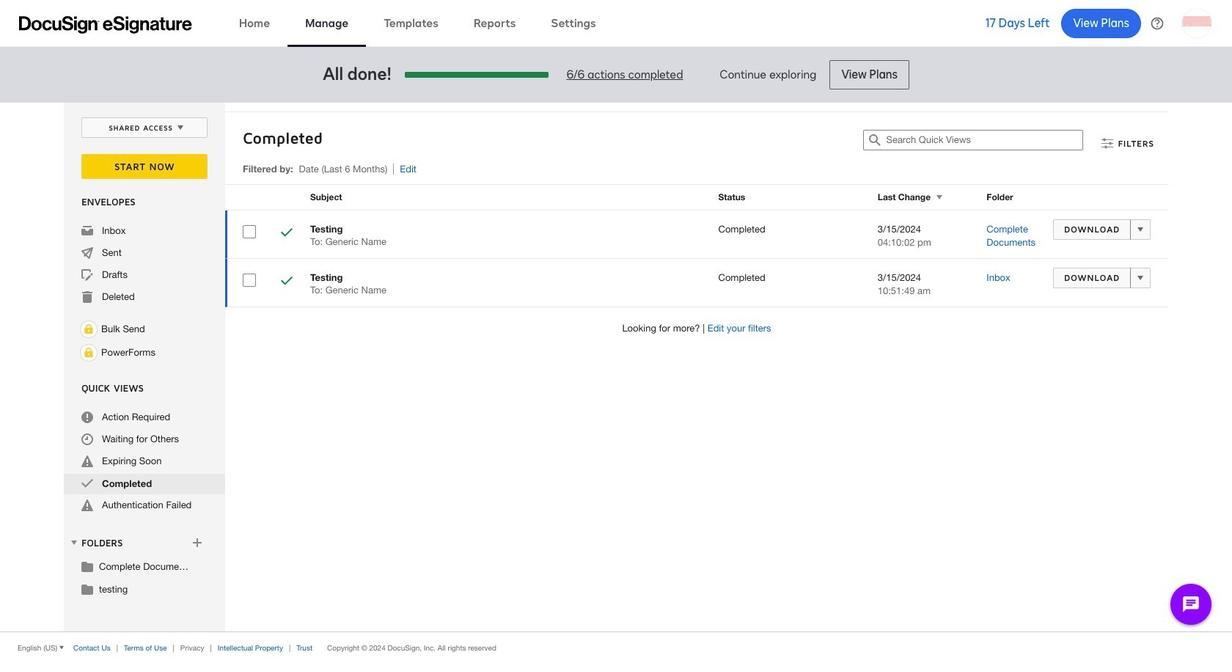 Task type: vqa. For each thing, say whether or not it's contained in the screenshot.
View Folders icon
yes



Task type: describe. For each thing, give the bounding box(es) containing it.
2 lock image from the top
[[80, 344, 98, 362]]

folder image
[[81, 583, 93, 595]]

your uploaded profile image image
[[1183, 8, 1212, 38]]

trash image
[[81, 291, 93, 303]]

view folders image
[[68, 537, 80, 549]]

Search Quick Views text field
[[887, 131, 1084, 150]]

action required image
[[81, 412, 93, 423]]

secondary navigation region
[[64, 103, 1173, 632]]



Task type: locate. For each thing, give the bounding box(es) containing it.
inbox image
[[81, 225, 93, 237]]

draft image
[[81, 269, 93, 281]]

folder image
[[81, 561, 93, 572]]

docusign esignature image
[[19, 16, 192, 33]]

alert image
[[81, 456, 93, 468], [81, 500, 93, 512]]

completed image
[[81, 478, 93, 490]]

2 alert image from the top
[[81, 500, 93, 512]]

completed image
[[281, 227, 293, 241]]

lock image
[[80, 321, 98, 338], [80, 344, 98, 362]]

1 alert image from the top
[[81, 456, 93, 468]]

sent image
[[81, 247, 93, 259]]

completed image
[[281, 275, 293, 289]]

1 vertical spatial alert image
[[81, 500, 93, 512]]

more info region
[[0, 632, 1233, 663]]

0 vertical spatial lock image
[[80, 321, 98, 338]]

alert image up completed icon
[[81, 456, 93, 468]]

alert image down completed icon
[[81, 500, 93, 512]]

1 vertical spatial lock image
[[80, 344, 98, 362]]

1 lock image from the top
[[80, 321, 98, 338]]

0 vertical spatial alert image
[[81, 456, 93, 468]]

clock image
[[81, 434, 93, 445]]



